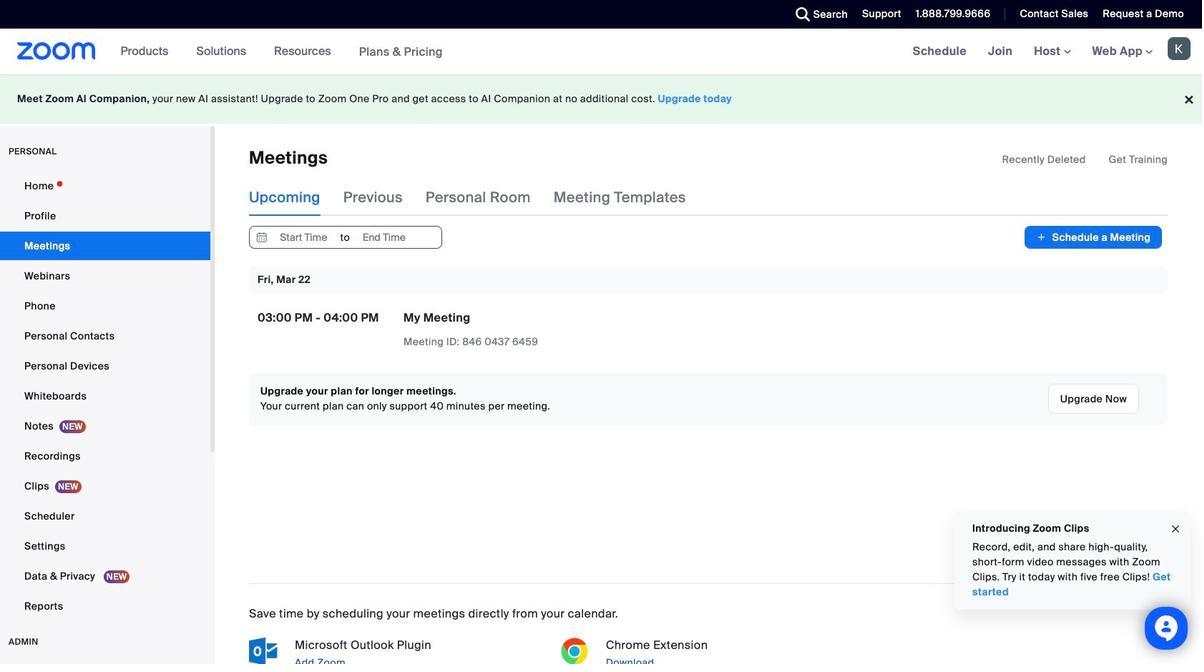 Task type: vqa. For each thing, say whether or not it's contained in the screenshot.
menu item
no



Task type: locate. For each thing, give the bounding box(es) containing it.
zoom logo image
[[17, 42, 96, 60]]

footer
[[0, 74, 1202, 124]]

1 vertical spatial application
[[404, 311, 654, 350]]

Date Range Picker Start field
[[271, 227, 337, 249]]

banner
[[0, 29, 1202, 75]]

1 horizontal spatial application
[[1002, 152, 1168, 167]]

date image
[[253, 227, 271, 249]]

application
[[1002, 152, 1168, 167], [404, 311, 654, 350]]

personal menu menu
[[0, 172, 210, 623]]



Task type: describe. For each thing, give the bounding box(es) containing it.
0 horizontal spatial application
[[404, 311, 654, 350]]

profile picture image
[[1168, 37, 1191, 60]]

tabs of meeting tab list
[[249, 179, 709, 216]]

Date Range Picker End field
[[351, 227, 417, 249]]

product information navigation
[[110, 29, 454, 75]]

my meeting element
[[404, 311, 471, 326]]

close image
[[1170, 521, 1182, 538]]

add image
[[1037, 231, 1047, 245]]

0 vertical spatial application
[[1002, 152, 1168, 167]]

meetings navigation
[[902, 29, 1202, 75]]



